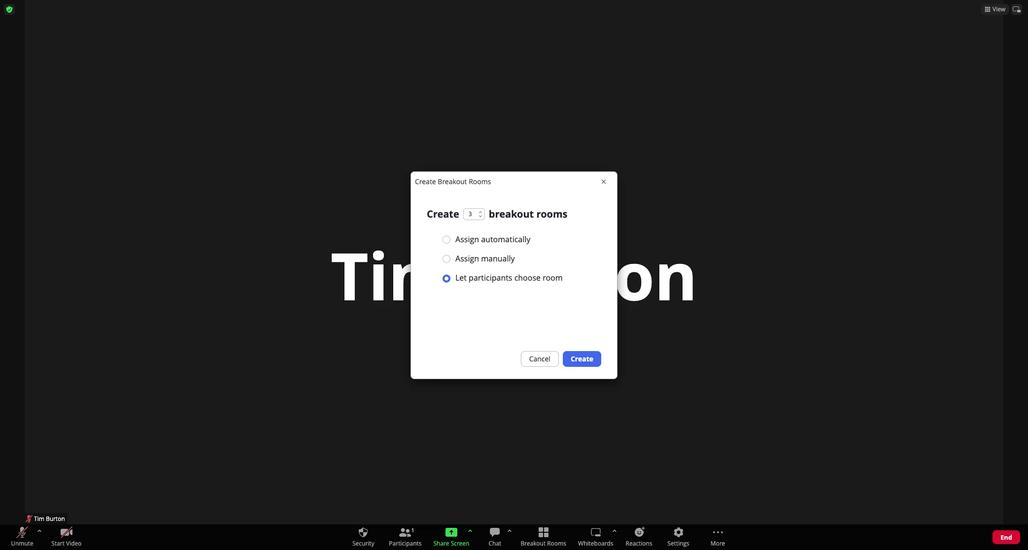 Task type: describe. For each thing, give the bounding box(es) containing it.
tb
[[1012, 8, 1022, 18]]



Task type: locate. For each thing, give the bounding box(es) containing it.
in meeting image
[[1021, 3, 1026, 8], [1021, 3, 1026, 8]]



Task type: vqa. For each thing, say whether or not it's contained in the screenshot.
video on image
no



